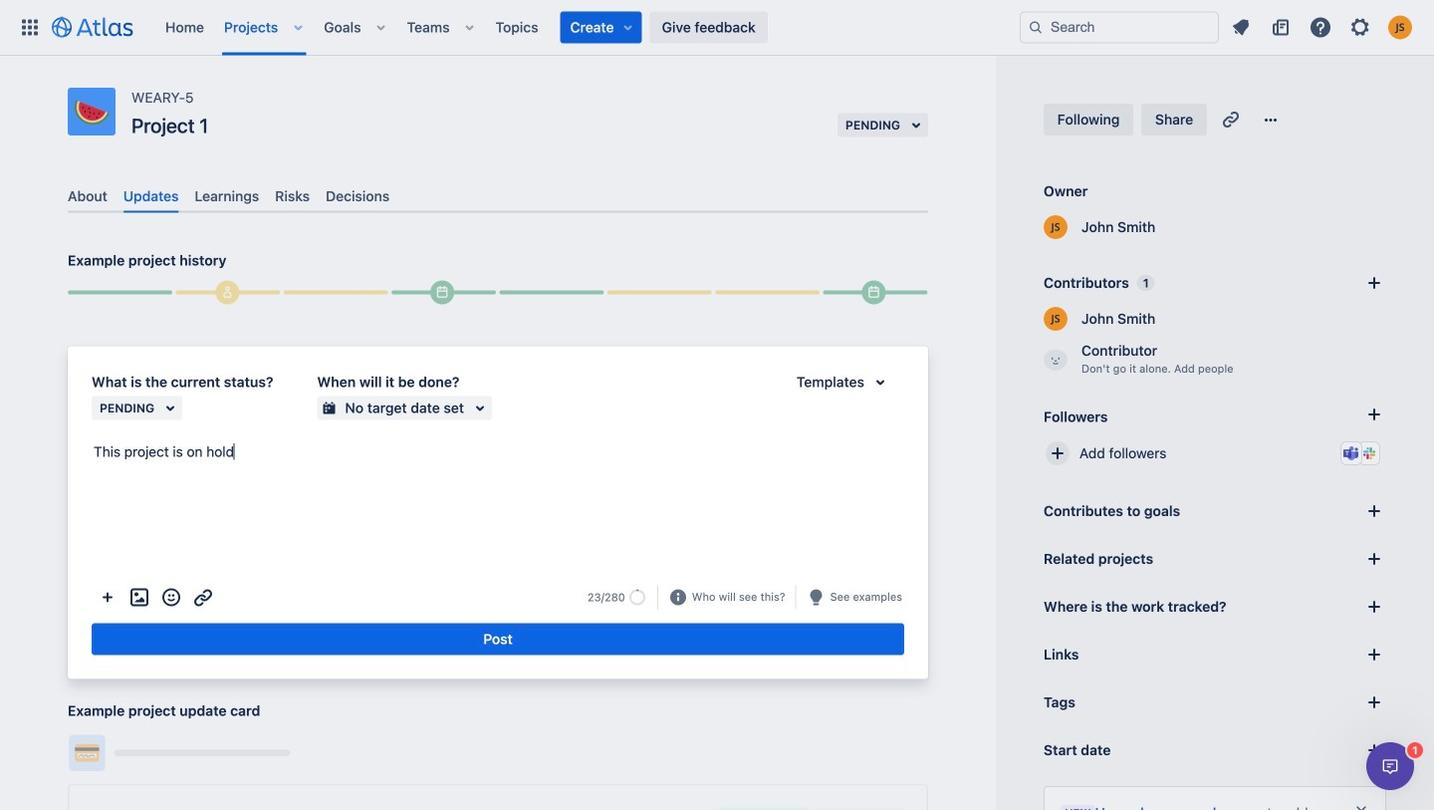 Task type: describe. For each thing, give the bounding box(es) containing it.
insert link image
[[191, 585, 215, 609]]

msteams logo showing  channels are connected to this project image
[[1344, 445, 1360, 461]]

help image
[[1309, 15, 1333, 39]]

close banner image
[[1354, 803, 1370, 810]]

add follower image
[[1046, 441, 1070, 465]]



Task type: locate. For each thing, give the bounding box(es) containing it.
Main content area, start typing to enter text. text field
[[92, 440, 905, 471]]

top element
[[12, 0, 1020, 55]]

Search field
[[1020, 11, 1220, 43]]

add a follower image
[[1363, 403, 1387, 426]]

tab list
[[60, 180, 937, 213]]

None search field
[[1020, 11, 1220, 43]]

insert emoji image
[[159, 585, 183, 609]]

banner
[[0, 0, 1435, 56]]

slack logo showing nan channels are connected to this project image
[[1362, 445, 1378, 461]]

search image
[[1028, 19, 1044, 35]]

dialog
[[1367, 742, 1415, 790]]

add files, videos, or images image
[[128, 585, 151, 609]]



Task type: vqa. For each thing, say whether or not it's contained in the screenshot.
search icon
yes



